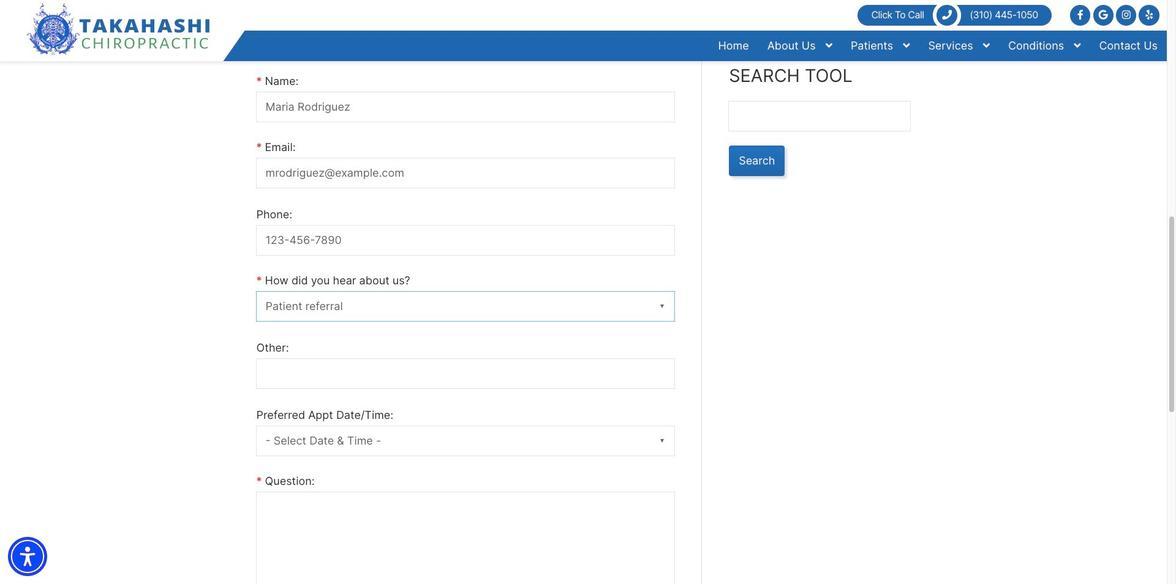 Task type: locate. For each thing, give the bounding box(es) containing it.
0 horizontal spatial facebook image
[[1077, 10, 1083, 20]]

None submit
[[729, 146, 785, 176]]

facebook image
[[1077, 10, 1083, 20], [1122, 10, 1131, 20]]

facebook image left google image
[[1077, 10, 1083, 20]]

1 horizontal spatial facebook image
[[1122, 10, 1131, 20]]

None text field
[[256, 92, 674, 122], [256, 226, 674, 255], [256, 359, 674, 389], [256, 92, 674, 122], [256, 226, 674, 255], [256, 359, 674, 389]]

facebook image right google image
[[1122, 10, 1131, 20]]

None text field
[[729, 102, 911, 131], [256, 159, 674, 188], [256, 493, 674, 585], [729, 102, 911, 131], [256, 159, 674, 188], [256, 493, 674, 585]]



Task type: vqa. For each thing, say whether or not it's contained in the screenshot.
Yelp icon
yes



Task type: describe. For each thing, give the bounding box(es) containing it.
yelp image
[[1146, 10, 1153, 20]]

1 facebook image from the left
[[1077, 10, 1083, 20]]

2 facebook image from the left
[[1122, 10, 1131, 20]]

google image
[[1099, 10, 1108, 20]]



